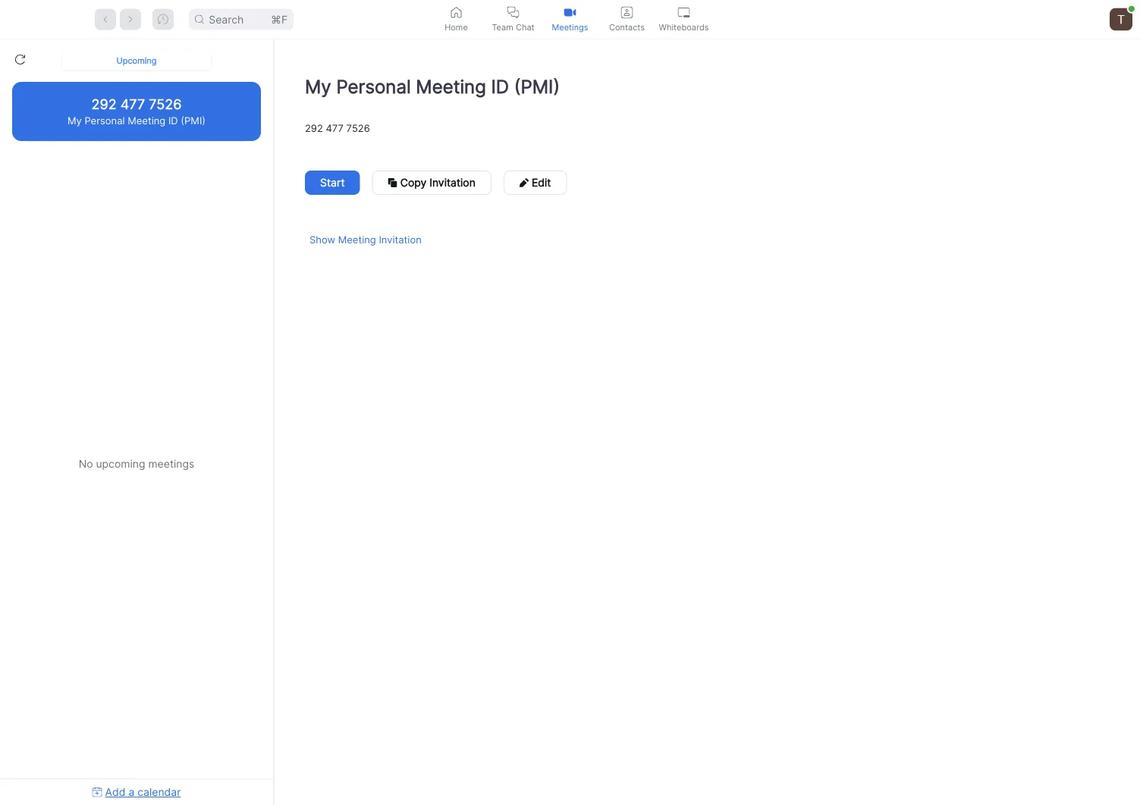 Task type: describe. For each thing, give the bounding box(es) containing it.
meetings
[[148, 458, 195, 471]]

my personal meeting id (pmi)
[[305, 76, 560, 98]]

copy
[[400, 176, 427, 189]]

0 vertical spatial (pmi)
[[514, 76, 560, 98]]

whiteboards button
[[656, 0, 713, 39]]

upcoming tab list
[[0, 39, 273, 82]]

personal inside 292 477 7526 my personal meeting id (pmi)
[[85, 115, 125, 127]]

no upcoming meetings
[[79, 458, 195, 471]]

calendar add calendar image
[[92, 788, 102, 798]]

0 vertical spatial meeting
[[416, 76, 486, 98]]

edit image
[[520, 178, 529, 187]]

7526 for 292 477 7526
[[346, 122, 370, 134]]

contacts
[[609, 22, 645, 32]]

edit button
[[504, 171, 567, 195]]

meeting inside 292 477 7526 my personal meeting id (pmi)
[[128, 115, 166, 127]]

whiteboards
[[659, 22, 709, 32]]

start button
[[305, 171, 360, 195]]

upcoming
[[117, 56, 157, 66]]

home small image
[[450, 6, 463, 19]]

292 for 292 477 7526
[[305, 122, 323, 134]]

start
[[320, 176, 345, 189]]

my inside 292 477 7526 my personal meeting id (pmi)
[[68, 115, 82, 127]]

meetings
[[552, 22, 589, 32]]

show meeting invitation
[[310, 234, 422, 245]]

team
[[492, 22, 514, 32]]

edit
[[532, 176, 551, 189]]

home small image
[[450, 6, 463, 19]]

0 vertical spatial personal
[[337, 76, 411, 98]]

1 horizontal spatial id
[[491, 76, 509, 98]]

contacts button
[[599, 0, 656, 39]]

7526 for 292 477 7526 my personal meeting id (pmi)
[[149, 96, 182, 112]]

show meeting invitation button
[[305, 234, 426, 245]]

add a calendar
[[105, 787, 181, 799]]

copy invitation
[[400, 176, 476, 189]]

292 477 7526 my personal meeting id (pmi)
[[68, 96, 206, 127]]

magnifier image
[[195, 15, 204, 24]]

477 for 292 477 7526
[[326, 122, 344, 134]]

id inside 292 477 7526 my personal meeting id (pmi)
[[168, 115, 178, 127]]



Task type: vqa. For each thing, say whether or not it's contained in the screenshot.
Radio
no



Task type: locate. For each thing, give the bounding box(es) containing it.
(pmi)
[[514, 76, 560, 98], [181, 115, 206, 127]]

meeting down the upcoming tab list
[[128, 115, 166, 127]]

0 vertical spatial 7526
[[149, 96, 182, 112]]

0 horizontal spatial personal
[[85, 115, 125, 127]]

home
[[445, 22, 468, 32]]

477 inside 292 477 7526 my personal meeting id (pmi)
[[120, 96, 145, 112]]

0 vertical spatial my
[[305, 76, 331, 98]]

292 477 7526
[[305, 122, 370, 134]]

invitation
[[430, 176, 476, 189], [379, 234, 422, 245]]

refresh image
[[15, 55, 25, 65], [15, 55, 25, 65]]

0 horizontal spatial 292
[[92, 96, 117, 112]]

1 vertical spatial invitation
[[379, 234, 422, 245]]

search
[[209, 13, 244, 26]]

invitation right copy
[[430, 176, 476, 189]]

1 horizontal spatial my
[[305, 76, 331, 98]]

personal down the upcoming tab list
[[85, 115, 125, 127]]

id down team
[[491, 76, 509, 98]]

invitation down copy
[[379, 234, 422, 245]]

1 vertical spatial 292
[[305, 122, 323, 134]]

0 vertical spatial 477
[[120, 96, 145, 112]]

2 vertical spatial meeting
[[338, 234, 376, 245]]

0 vertical spatial 292
[[92, 96, 117, 112]]

copy invitation button
[[372, 171, 492, 195]]

1 horizontal spatial 477
[[326, 122, 344, 134]]

team chat
[[492, 22, 535, 32]]

0 horizontal spatial 7526
[[149, 96, 182, 112]]

292 down the upcoming tab list
[[92, 96, 117, 112]]

1 horizontal spatial meeting
[[338, 234, 376, 245]]

477 down the upcoming tab list
[[120, 96, 145, 112]]

team chat image
[[507, 6, 519, 19]]

1 vertical spatial (pmi)
[[181, 115, 206, 127]]

meetings tab panel
[[0, 39, 1141, 806]]

add a calendar link
[[92, 787, 181, 799]]

personal up the 292 477 7526 on the left
[[337, 76, 411, 98]]

292 inside 292 477 7526 my personal meeting id (pmi)
[[92, 96, 117, 112]]

profile contact image
[[621, 6, 633, 19], [621, 6, 633, 19]]

add
[[105, 787, 126, 799]]

personal
[[337, 76, 411, 98], [85, 115, 125, 127]]

edit image
[[520, 178, 529, 187]]

292
[[92, 96, 117, 112], [305, 122, 323, 134]]

477 for 292 477 7526 my personal meeting id (pmi)
[[120, 96, 145, 112]]

1 vertical spatial 7526
[[346, 122, 370, 134]]

upcoming
[[96, 458, 145, 471]]

team chat image
[[507, 6, 519, 19]]

0 vertical spatial invitation
[[430, 176, 476, 189]]

1 horizontal spatial 292
[[305, 122, 323, 134]]

show
[[310, 234, 335, 245]]

id
[[491, 76, 509, 98], [168, 115, 178, 127]]

1 vertical spatial 477
[[326, 122, 344, 134]]

1 vertical spatial personal
[[85, 115, 125, 127]]

chat
[[516, 22, 535, 32]]

meetings button
[[542, 0, 599, 39]]

⌘f
[[271, 13, 288, 26]]

home button
[[428, 0, 485, 39]]

avatar image
[[1110, 8, 1133, 31]]

0 horizontal spatial id
[[168, 115, 178, 127]]

online image
[[1129, 6, 1135, 12], [1129, 6, 1135, 12]]

my
[[305, 76, 331, 98], [68, 115, 82, 127]]

1 vertical spatial meeting
[[128, 115, 166, 127]]

0 vertical spatial id
[[491, 76, 509, 98]]

magnifier image
[[195, 15, 204, 24]]

1 vertical spatial my
[[68, 115, 82, 127]]

7526 down the upcoming tab list
[[149, 96, 182, 112]]

calendar
[[138, 787, 181, 799]]

1 vertical spatial id
[[168, 115, 178, 127]]

292 up start
[[305, 122, 323, 134]]

0 horizontal spatial invitation
[[379, 234, 422, 245]]

0 horizontal spatial my
[[68, 115, 82, 127]]

video on image
[[564, 6, 576, 19]]

invitation inside button
[[430, 176, 476, 189]]

meeting down home
[[416, 76, 486, 98]]

meeting right the show
[[338, 234, 376, 245]]

1 horizontal spatial personal
[[337, 76, 411, 98]]

2 horizontal spatial meeting
[[416, 76, 486, 98]]

1 horizontal spatial invitation
[[430, 176, 476, 189]]

7526 inside 292 477 7526 my personal meeting id (pmi)
[[149, 96, 182, 112]]

tab list
[[428, 0, 713, 39]]

7526 up start button
[[346, 122, 370, 134]]

292 for 292 477 7526 my personal meeting id (pmi)
[[92, 96, 117, 112]]

0 horizontal spatial meeting
[[128, 115, 166, 127]]

team chat button
[[485, 0, 542, 39]]

whiteboard small image
[[678, 6, 690, 19]]

(pmi) inside 292 477 7526 my personal meeting id (pmi)
[[181, 115, 206, 127]]

meeting
[[416, 76, 486, 98], [128, 115, 166, 127], [338, 234, 376, 245]]

video on image
[[564, 6, 576, 19]]

a
[[129, 787, 135, 799]]

tab list containing home
[[428, 0, 713, 39]]

7526
[[149, 96, 182, 112], [346, 122, 370, 134]]

calendar add calendar image
[[92, 788, 102, 798]]

id down the upcoming tab list
[[168, 115, 178, 127]]

0 horizontal spatial 477
[[120, 96, 145, 112]]

no
[[79, 458, 93, 471]]

copy image
[[388, 178, 397, 187], [388, 178, 397, 187]]

whiteboard small image
[[678, 6, 690, 19]]

1 horizontal spatial (pmi)
[[514, 76, 560, 98]]

477 up start
[[326, 122, 344, 134]]

1 horizontal spatial 7526
[[346, 122, 370, 134]]

477
[[120, 96, 145, 112], [326, 122, 344, 134]]

0 horizontal spatial (pmi)
[[181, 115, 206, 127]]



